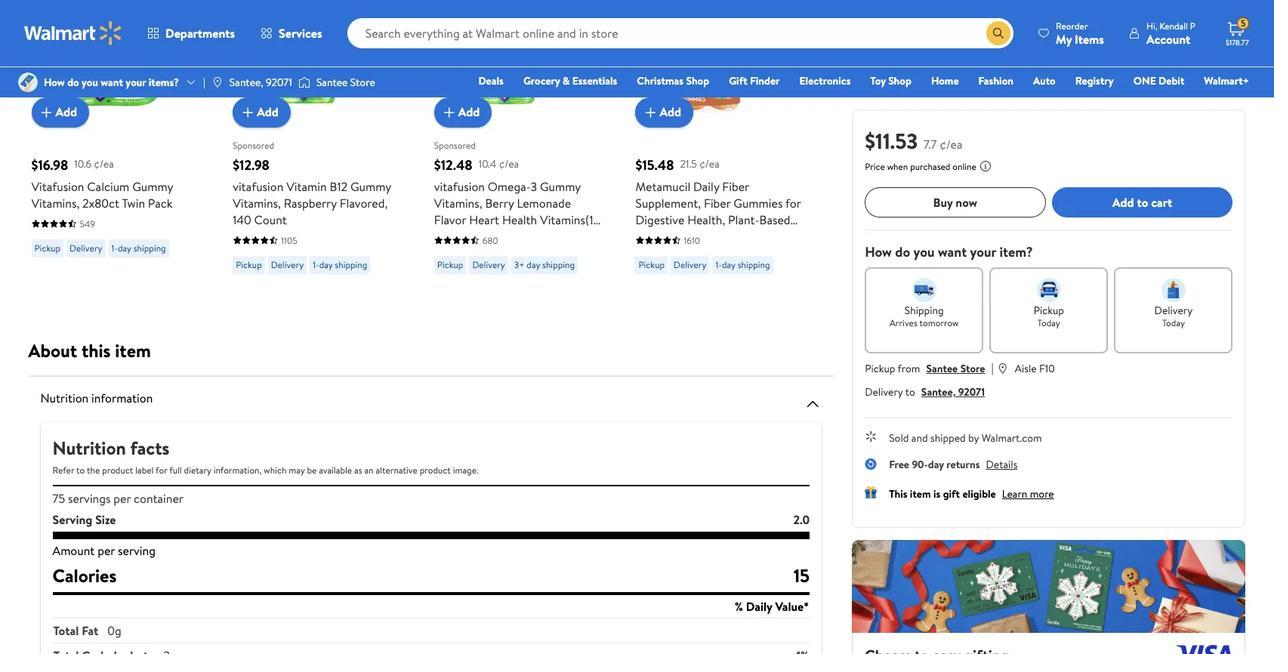 Task type: describe. For each thing, give the bounding box(es) containing it.
your for items?
[[126, 75, 146, 90]]

information
[[91, 390, 153, 406]]

alternative
[[376, 464, 418, 477]]

price
[[865, 160, 885, 173]]

90-
[[912, 457, 928, 472]]

legal information image
[[980, 160, 992, 172]]

vitafusion
[[31, 178, 84, 195]]

delivery down 549
[[70, 241, 102, 254]]

your for item?
[[970, 243, 997, 261]]

nutrition facts refer to the product label for full dietary information, which may be available as an alternative product image.
[[53, 435, 479, 477]]

0 horizontal spatial item
[[115, 338, 151, 363]]

amount
[[53, 542, 95, 559]]

0 vertical spatial store
[[350, 75, 375, 90]]

shipping down pack at the top left
[[133, 241, 166, 254]]

ct
[[716, 228, 729, 244]]

one debit link
[[1127, 73, 1192, 89]]

$11.53 7.7 ¢/ea
[[865, 126, 963, 156]]

1610
[[684, 234, 700, 247]]

aisle f10
[[1015, 361, 1055, 376]]

gummy inside sponsored $12.48 10.4 ¢/ea vitafusion omega-3 gummy vitamins, berry lemonade flavor heart health vitamins(1), 120 count
[[540, 178, 581, 195]]

vitafusion omega-3 gummy vitamins, berry lemonade flavor heart health vitamins(1), 120 count image
[[434, 0, 575, 115]]

you for how do you want your item?
[[914, 243, 935, 261]]

christmas shop link
[[630, 73, 716, 89]]

how do you want your item?
[[865, 243, 1033, 261]]

reorder
[[1056, 19, 1088, 32]]

toy shop
[[871, 73, 912, 88]]

1- for $16.98
[[111, 241, 118, 254]]

&
[[563, 73, 570, 88]]

pickup down vitafusion at the left of the page
[[34, 241, 60, 254]]

Walmart Site-Wide search field
[[347, 18, 1014, 48]]

santee, 92071
[[230, 75, 292, 90]]

vitafusion inside sponsored $12.48 10.4 ¢/ea vitafusion omega-3 gummy vitamins, berry lemonade flavor heart health vitamins(1), 120 count
[[434, 178, 485, 195]]

an
[[364, 464, 374, 477]]

how for how do you want your items?
[[44, 75, 65, 90]]

information,
[[214, 464, 262, 477]]

may
[[289, 464, 305, 477]]

f10
[[1040, 361, 1055, 376]]

purchased
[[911, 160, 951, 173]]

sponsored for $12.98
[[233, 139, 274, 152]]

auto link
[[1027, 73, 1063, 89]]

daily inside $15.48 21.5 ¢/ea metamucil daily fiber supplement, fiber gummies for digestive health, plant-based fiber blend, 72 ct
[[694, 178, 720, 195]]

blend,
[[665, 228, 698, 244]]

aisle
[[1015, 361, 1037, 376]]

vitamins(1),
[[540, 211, 601, 228]]

for inside the nutrition facts refer to the product label for full dietary information, which may be available as an alternative product image.
[[156, 464, 167, 477]]

gummy for 10.6
[[132, 178, 173, 195]]

gift
[[943, 487, 960, 502]]

finder
[[750, 73, 780, 88]]

lemonade
[[517, 195, 571, 211]]

to inside the nutrition facts refer to the product label for full dietary information, which may be available as an alternative product image.
[[76, 464, 85, 477]]

do for how do you want your items?
[[67, 75, 79, 90]]

free
[[889, 457, 910, 472]]

gummies
[[734, 195, 783, 211]]

one debit
[[1134, 73, 1185, 88]]

total
[[53, 623, 79, 639]]

$15.48
[[636, 155, 674, 174]]

delivery down the 680
[[472, 258, 505, 271]]

how for how do you want your item?
[[865, 243, 892, 261]]

pickup from santee store |
[[865, 360, 994, 376]]

fashion
[[979, 73, 1014, 88]]

0 horizontal spatial santee
[[316, 75, 348, 90]]

$11.53
[[865, 126, 918, 156]]

add to cart button
[[1052, 187, 1233, 218]]

to for add
[[1137, 194, 1149, 211]]

want for item?
[[938, 243, 967, 261]]

this
[[889, 487, 908, 502]]

toy
[[871, 73, 886, 88]]

day right the 3+
[[527, 258, 540, 271]]

3+ day shipping
[[514, 258, 575, 271]]

680
[[483, 234, 498, 247]]

product group containing $12.98
[[233, 0, 401, 280]]

size
[[95, 511, 116, 528]]

arrives
[[890, 317, 918, 329]]

1 product from the left
[[102, 464, 133, 477]]

nutrition for facts
[[53, 435, 126, 461]]

learn more button
[[1002, 487, 1054, 502]]

delivery down the intent image for delivery
[[1155, 303, 1193, 318]]

be
[[307, 464, 317, 477]]

1 vertical spatial daily
[[746, 598, 773, 615]]

which
[[264, 464, 287, 477]]

fiber up ct
[[704, 195, 731, 211]]

shipping down flavored,
[[335, 258, 367, 271]]

day left "returns"
[[928, 457, 944, 472]]

twin
[[122, 195, 145, 211]]

product group containing $15.48
[[636, 0, 804, 280]]

total fat
[[53, 623, 98, 639]]

item?
[[1000, 243, 1033, 261]]

vitamins, for $12.98
[[233, 195, 281, 211]]

eligible
[[963, 487, 996, 502]]

¢/ea for $11.53
[[940, 136, 963, 153]]

deals link
[[472, 73, 511, 89]]

Search search field
[[347, 18, 1014, 48]]

next slide for more items to consider list image
[[786, 17, 822, 53]]

add button for metamucil daily fiber supplement, fiber gummies for digestive health, plant-based fiber blend, 72 ct
[[636, 97, 694, 127]]

plant-
[[728, 211, 760, 228]]

per
[[114, 490, 131, 507]]

my
[[1056, 31, 1072, 47]]

vitamins, inside sponsored $12.48 10.4 ¢/ea vitafusion omega-3 gummy vitamins, berry lemonade flavor heart health vitamins(1), 120 count
[[434, 195, 482, 211]]

serving size
[[53, 511, 116, 528]]

home link
[[925, 73, 966, 89]]

sponsored for $12.48
[[434, 139, 476, 152]]

$12.98
[[233, 155, 270, 174]]

pickup down digestive
[[639, 258, 665, 271]]

product group containing $12.48
[[434, 0, 602, 280]]

as
[[354, 464, 362, 477]]

santee, 92071 button
[[922, 385, 985, 400]]

health,
[[688, 211, 725, 228]]

add button for vitafusion calcium gummy vitamins, 2x80ct twin pack
[[31, 97, 89, 127]]

santee inside "pickup from santee store |"
[[927, 361, 958, 376]]

now
[[956, 194, 978, 211]]

 image for how do you want your items?
[[18, 73, 38, 92]]

the
[[87, 464, 100, 477]]

15
[[794, 563, 810, 589]]

flavored,
[[340, 195, 388, 211]]

berry
[[485, 195, 514, 211]]

dietary
[[184, 464, 211, 477]]

electronics
[[800, 73, 851, 88]]

vitafusion inside sponsored $12.98 vitafusion vitamin b12 gummy vitamins, raspberry flavored, 140 count
[[233, 178, 284, 195]]

based
[[760, 211, 791, 228]]

per
[[98, 542, 115, 559]]

you for how do you want your items?
[[82, 75, 98, 90]]

today for pickup
[[1038, 317, 1061, 329]]

 image for santee store
[[298, 75, 310, 90]]

fiber up plant-
[[722, 178, 749, 195]]

intent image for pickup image
[[1037, 278, 1061, 302]]

1-day shipping for $16.98
[[111, 241, 166, 254]]

and
[[912, 431, 928, 446]]

pickup down 140
[[236, 258, 262, 271]]

1 horizontal spatial 1-day shipping
[[313, 258, 367, 271]]

7.7
[[924, 136, 937, 153]]

electronics link
[[793, 73, 858, 89]]

shipping right the 3+
[[542, 258, 575, 271]]

vitafusion vitamin b12 gummy vitamins, raspberry flavored, 140 count image
[[233, 0, 373, 115]]

gummy for $12.98
[[351, 178, 391, 195]]

available
[[319, 464, 352, 477]]

nutrition information image
[[804, 395, 822, 413]]

departments
[[165, 25, 235, 42]]

calcium
[[87, 178, 129, 195]]

21.5
[[680, 157, 697, 172]]

value*
[[775, 598, 809, 615]]

add to cart image
[[37, 103, 56, 121]]

walmart.com
[[982, 431, 1042, 446]]



Task type: locate. For each thing, give the bounding box(es) containing it.
140
[[233, 211, 251, 228]]

for left full
[[156, 464, 167, 477]]

%
[[735, 598, 743, 615]]

day down ct
[[722, 258, 736, 271]]

3 add to cart image from the left
[[642, 103, 660, 121]]

item right the this in the bottom of the page
[[115, 338, 151, 363]]

buy now button
[[865, 187, 1046, 218]]

1 horizontal spatial store
[[961, 361, 986, 376]]

add down deals
[[458, 104, 480, 120]]

delivery to santee, 92071
[[865, 385, 985, 400]]

vitafusion down $12.48
[[434, 178, 485, 195]]

about
[[28, 338, 77, 363]]

delivery down 1105
[[271, 258, 304, 271]]

0 horizontal spatial daily
[[694, 178, 720, 195]]

servings
[[68, 490, 111, 507]]

2 horizontal spatial vitamins,
[[434, 195, 482, 211]]

1 horizontal spatial daily
[[746, 598, 773, 615]]

shop for christmas shop
[[686, 73, 710, 88]]

1 horizontal spatial count
[[455, 228, 487, 244]]

do for how do you want your item?
[[895, 243, 910, 261]]

1 vertical spatial to
[[906, 385, 915, 400]]

vitamins, down the $16.98
[[31, 195, 80, 211]]

price when purchased online
[[865, 160, 977, 173]]

search icon image
[[993, 27, 1005, 39]]

add to cart image for $12.48
[[440, 103, 458, 121]]

2 add button from the left
[[233, 97, 291, 127]]

registry
[[1076, 73, 1114, 88]]

daily right %
[[746, 598, 773, 615]]

details button
[[986, 457, 1018, 472]]

vitamin
[[286, 178, 327, 195]]

add to cart image
[[239, 103, 257, 121], [440, 103, 458, 121], [642, 103, 660, 121]]

services
[[279, 25, 322, 42]]

$178.77
[[1226, 37, 1249, 48]]

from
[[898, 361, 921, 376]]

3
[[531, 178, 537, 195]]

3 gummy from the left
[[540, 178, 581, 195]]

0 horizontal spatial santee,
[[230, 75, 263, 90]]

vitamins, for 10.6
[[31, 195, 80, 211]]

4 add button from the left
[[636, 97, 694, 127]]

1 horizontal spatial how
[[865, 243, 892, 261]]

5
[[1241, 17, 1246, 30]]

grocery & essentials
[[523, 73, 617, 88]]

0 horizontal spatial vitamins,
[[31, 195, 80, 211]]

 image left santee store
[[298, 75, 310, 90]]

vitamins,
[[31, 195, 80, 211], [233, 195, 281, 211], [434, 195, 482, 211]]

1 horizontal spatial product
[[420, 464, 451, 477]]

1 vertical spatial do
[[895, 243, 910, 261]]

fiber
[[722, 178, 749, 195], [704, 195, 731, 211], [636, 228, 663, 244]]

fat
[[82, 623, 98, 639]]

gummy right 'calcium' at the top left of the page
[[132, 178, 173, 195]]

2 horizontal spatial 1-day shipping
[[716, 258, 770, 271]]

0 vertical spatial item
[[115, 338, 151, 363]]

1 horizontal spatial santee
[[927, 361, 958, 376]]

1 horizontal spatial your
[[970, 243, 997, 261]]

| left aisle on the bottom
[[992, 360, 994, 376]]

santee
[[316, 75, 348, 90], [927, 361, 958, 376]]

1 today from the left
[[1038, 317, 1061, 329]]

0 horizontal spatial |
[[203, 75, 205, 90]]

¢/ea right "10.4"
[[499, 157, 519, 172]]

1 vertical spatial you
[[914, 243, 935, 261]]

4 product group from the left
[[636, 0, 804, 280]]

0 horizontal spatial for
[[156, 464, 167, 477]]

1- down 2x80ct
[[111, 241, 118, 254]]

0 horizontal spatial shop
[[686, 73, 710, 88]]

1- for $15.48
[[716, 258, 722, 271]]

 image
[[18, 73, 38, 92], [298, 75, 310, 90], [211, 76, 224, 88]]

3 product group from the left
[[434, 0, 602, 280]]

1-day shipping down flavored,
[[313, 258, 367, 271]]

pack
[[148, 195, 173, 211]]

sold and shipped by walmart.com
[[889, 431, 1042, 446]]

product right the
[[102, 464, 133, 477]]

1 shop from the left
[[686, 73, 710, 88]]

do
[[67, 75, 79, 90], [895, 243, 910, 261]]

to left the cart at right
[[1137, 194, 1149, 211]]

pickup left the 'from' on the bottom
[[865, 361, 896, 376]]

2 product group from the left
[[233, 0, 401, 280]]

departments button
[[134, 15, 248, 51]]

gift finder link
[[722, 73, 787, 89]]

one
[[1134, 73, 1156, 88]]

buy now
[[934, 194, 978, 211]]

your left items?
[[126, 75, 146, 90]]

deals
[[479, 73, 504, 88]]

1 horizontal spatial item
[[910, 487, 931, 502]]

sponsored $12.98 vitafusion vitamin b12 gummy vitamins, raspberry flavored, 140 count
[[233, 139, 391, 228]]

do up shipping
[[895, 243, 910, 261]]

item left is
[[910, 487, 931, 502]]

add to cart image down christmas
[[642, 103, 660, 121]]

92071
[[266, 75, 292, 90], [958, 385, 985, 400]]

sponsored up $12.48
[[434, 139, 476, 152]]

gummy inside sponsored $12.98 vitafusion vitamin b12 gummy vitamins, raspberry flavored, 140 count
[[351, 178, 391, 195]]

gummy right "b12"
[[351, 178, 391, 195]]

count inside sponsored $12.48 10.4 ¢/ea vitafusion omega-3 gummy vitamins, berry lemonade flavor heart health vitamins(1), 120 count
[[455, 228, 487, 244]]

add down santee, 92071
[[257, 104, 279, 120]]

vitafusion calcium gummy vitamins, 2x80ct twin pack image
[[31, 0, 172, 115]]

santee down 'services'
[[316, 75, 348, 90]]

1 horizontal spatial sponsored
[[434, 139, 476, 152]]

by
[[969, 431, 979, 446]]

1 add to cart image from the left
[[239, 103, 257, 121]]

add down how do you want your items?
[[56, 104, 77, 120]]

add button up the $16.98
[[31, 97, 89, 127]]

fashion link
[[972, 73, 1021, 89]]

2 sponsored from the left
[[434, 139, 476, 152]]

walmart image
[[24, 21, 122, 45]]

vitafusion down $12.98
[[233, 178, 284, 195]]

2 add to cart image from the left
[[440, 103, 458, 121]]

to for delivery
[[906, 385, 915, 400]]

1-day shipping down ct
[[716, 258, 770, 271]]

0 vertical spatial daily
[[694, 178, 720, 195]]

add to cart
[[1113, 194, 1173, 211]]

day down twin
[[118, 241, 131, 254]]

intent image for shipping image
[[912, 278, 937, 302]]

1 vertical spatial nutrition
[[53, 435, 126, 461]]

today down 'intent image for pickup' at right top
[[1038, 317, 1061, 329]]

10.4
[[479, 157, 497, 172]]

1 horizontal spatial to
[[906, 385, 915, 400]]

vitamins, down $12.98
[[233, 195, 281, 211]]

1 vertical spatial item
[[910, 487, 931, 502]]

1 horizontal spatial for
[[786, 195, 801, 211]]

0 vertical spatial |
[[203, 75, 205, 90]]

¢/ea inside sponsored $12.48 10.4 ¢/ea vitafusion omega-3 gummy vitamins, berry lemonade flavor heart health vitamins(1), 120 count
[[499, 157, 519, 172]]

2 vitafusion from the left
[[434, 178, 485, 195]]

0 horizontal spatial 1-
[[111, 241, 118, 254]]

tomorrow
[[920, 317, 959, 329]]

fiber left blend, at the top of the page
[[636, 228, 663, 244]]

sponsored up $12.98
[[233, 139, 274, 152]]

1 vertical spatial santee,
[[922, 385, 956, 400]]

1 horizontal spatial vitafusion
[[434, 178, 485, 195]]

add for $12.98
[[257, 104, 279, 120]]

omega-
[[488, 178, 531, 195]]

0 horizontal spatial your
[[126, 75, 146, 90]]

shop for toy shop
[[889, 73, 912, 88]]

to inside button
[[1137, 194, 1149, 211]]

items?
[[149, 75, 179, 90]]

your left item?
[[970, 243, 997, 261]]

0 vertical spatial your
[[126, 75, 146, 90]]

0 horizontal spatial vitafusion
[[233, 178, 284, 195]]

santee, down "pickup from santee store |"
[[922, 385, 956, 400]]

gummy right 3
[[540, 178, 581, 195]]

product group containing $16.98
[[31, 0, 200, 280]]

¢/ea right 21.5
[[700, 157, 720, 172]]

2 horizontal spatial to
[[1137, 194, 1149, 211]]

count
[[254, 211, 287, 228], [455, 228, 487, 244]]

0 vertical spatial santee
[[316, 75, 348, 90]]

¢/ea inside "$16.98 10.6 ¢/ea vitafusion calcium gummy vitamins, 2x80ct twin pack"
[[94, 157, 114, 172]]

add left the cart at right
[[1113, 194, 1134, 211]]

supplement,
[[636, 195, 701, 211]]

item
[[115, 338, 151, 363], [910, 487, 931, 502]]

75
[[53, 490, 65, 507]]

refer
[[53, 464, 74, 477]]

add down the christmas shop link
[[660, 104, 681, 120]]

¢/ea inside $15.48 21.5 ¢/ea metamucil daily fiber supplement, fiber gummies for digestive health, plant-based fiber blend, 72 ct
[[700, 157, 720, 172]]

1 vertical spatial |
[[992, 360, 994, 376]]

2 product from the left
[[420, 464, 451, 477]]

add button down deals
[[434, 97, 492, 127]]

1 vertical spatial your
[[970, 243, 997, 261]]

calories
[[53, 563, 117, 589]]

nutrition down 'about' in the left bottom of the page
[[40, 390, 89, 406]]

gift
[[729, 73, 748, 88]]

vitamins, up "120" on the left top of the page
[[434, 195, 482, 211]]

want for items?
[[101, 75, 123, 90]]

1 add button from the left
[[31, 97, 89, 127]]

product
[[102, 464, 133, 477], [420, 464, 451, 477]]

want left items?
[[101, 75, 123, 90]]

to left the
[[76, 464, 85, 477]]

0 vertical spatial you
[[82, 75, 98, 90]]

1 horizontal spatial you
[[914, 243, 935, 261]]

1 horizontal spatial  image
[[211, 76, 224, 88]]

metamucil daily fiber supplement, fiber gummies for digestive health, plant-based fiber blend, 72 ct image
[[636, 0, 776, 115]]

92071 down services dropdown button
[[266, 75, 292, 90]]

how up arrives
[[865, 243, 892, 261]]

0 horizontal spatial store
[[350, 75, 375, 90]]

flavor
[[434, 211, 466, 228]]

add to cart image for $12.98
[[239, 103, 257, 121]]

for right gummies
[[786, 195, 801, 211]]

1 horizontal spatial do
[[895, 243, 910, 261]]

0 horizontal spatial do
[[67, 75, 79, 90]]

¢/ea
[[940, 136, 963, 153], [94, 157, 114, 172], [499, 157, 519, 172], [700, 157, 720, 172]]

1 horizontal spatial vitamins,
[[233, 195, 281, 211]]

do down walmart image
[[67, 75, 79, 90]]

 image left santee, 92071
[[211, 76, 224, 88]]

online
[[953, 160, 977, 173]]

nutrition inside the nutrition facts refer to the product label for full dietary information, which may be available as an alternative product image.
[[53, 435, 126, 461]]

¢/ea right '10.6'
[[94, 157, 114, 172]]

add button down santee, 92071
[[233, 97, 291, 127]]

1-day shipping down twin
[[111, 241, 166, 254]]

how up add to cart icon
[[44, 75, 65, 90]]

0 vertical spatial santee,
[[230, 75, 263, 90]]

intent image for delivery image
[[1162, 278, 1186, 302]]

1 vitafusion from the left
[[233, 178, 284, 195]]

2 horizontal spatial  image
[[298, 75, 310, 90]]

vitamins, inside sponsored $12.98 vitafusion vitamin b12 gummy vitamins, raspberry flavored, 140 count
[[233, 195, 281, 211]]

1 horizontal spatial add to cart image
[[440, 103, 458, 121]]

¢/ea for $16.98
[[94, 157, 114, 172]]

¢/ea inside $11.53 7.7 ¢/ea
[[940, 136, 963, 153]]

you down walmart image
[[82, 75, 98, 90]]

shipping down plant-
[[738, 258, 770, 271]]

72
[[701, 228, 714, 244]]

product left image.
[[420, 464, 451, 477]]

1 horizontal spatial 1-
[[313, 258, 319, 271]]

0 vertical spatial do
[[67, 75, 79, 90]]

want down buy now button
[[938, 243, 967, 261]]

shop right christmas
[[686, 73, 710, 88]]

store inside "pickup from santee store |"
[[961, 361, 986, 376]]

0 horizontal spatial  image
[[18, 73, 38, 92]]

shipping arrives tomorrow
[[890, 303, 959, 329]]

add for metamucil daily fiber supplement, fiber gummies for digestive health, plant-based fiber blend, 72 ct
[[660, 104, 681, 120]]

1 gummy from the left
[[132, 178, 173, 195]]

add to cart image up $12.48
[[440, 103, 458, 121]]

add to cart image down santee, 92071
[[239, 103, 257, 121]]

0 vertical spatial nutrition
[[40, 390, 89, 406]]

1 horizontal spatial gummy
[[351, 178, 391, 195]]

sponsored inside sponsored $12.98 vitafusion vitamin b12 gummy vitamins, raspberry flavored, 140 count
[[233, 139, 274, 152]]

christmas shop
[[637, 73, 710, 88]]

0 horizontal spatial you
[[82, 75, 98, 90]]

count right "120" on the left top of the page
[[455, 228, 487, 244]]

0 horizontal spatial add to cart image
[[239, 103, 257, 121]]

0g
[[107, 623, 121, 639]]

pickup down 'intent image for pickup' at right top
[[1034, 303, 1064, 318]]

delivery down 1610
[[674, 258, 707, 271]]

0 vertical spatial 92071
[[266, 75, 292, 90]]

1 product group from the left
[[31, 0, 200, 280]]

shop right toy at the right
[[889, 73, 912, 88]]

2 today from the left
[[1163, 317, 1185, 329]]

pickup
[[34, 241, 60, 254], [236, 258, 262, 271], [437, 258, 463, 271], [639, 258, 665, 271], [1034, 303, 1064, 318], [865, 361, 896, 376]]

essentials
[[573, 73, 617, 88]]

christmas
[[637, 73, 684, 88]]

add for vitafusion calcium gummy vitamins, 2x80ct twin pack
[[56, 104, 77, 120]]

shipping
[[905, 303, 944, 318]]

this item is gift eligible learn more
[[889, 487, 1054, 502]]

debit
[[1159, 73, 1185, 88]]

1 horizontal spatial 92071
[[958, 385, 985, 400]]

is
[[934, 487, 941, 502]]

2 gummy from the left
[[351, 178, 391, 195]]

more
[[1030, 487, 1054, 502]]

raspberry
[[284, 195, 337, 211]]

2 vitamins, from the left
[[233, 195, 281, 211]]

0 horizontal spatial sponsored
[[233, 139, 274, 152]]

add button down christmas
[[636, 97, 694, 127]]

day down raspberry
[[319, 258, 333, 271]]

92071 down santee store button
[[958, 385, 985, 400]]

1- down raspberry
[[313, 258, 319, 271]]

how do you want your items?
[[44, 75, 179, 90]]

¢/ea right 7.7
[[940, 136, 963, 153]]

1 vertical spatial how
[[865, 243, 892, 261]]

1 vertical spatial for
[[156, 464, 167, 477]]

1 horizontal spatial shop
[[889, 73, 912, 88]]

pickup down "120" on the left top of the page
[[437, 258, 463, 271]]

2 horizontal spatial 1-
[[716, 258, 722, 271]]

1 horizontal spatial want
[[938, 243, 967, 261]]

0 horizontal spatial 92071
[[266, 75, 292, 90]]

1 horizontal spatial |
[[992, 360, 994, 376]]

vitafusion
[[233, 178, 284, 195], [434, 178, 485, 195]]

1-day shipping for $15.48
[[716, 258, 770, 271]]

add
[[56, 104, 77, 120], [257, 104, 279, 120], [458, 104, 480, 120], [660, 104, 681, 120], [1113, 194, 1134, 211]]

santee up santee, 92071 button at the bottom of the page
[[927, 361, 958, 376]]

gift finder
[[729, 73, 780, 88]]

0 horizontal spatial how
[[44, 75, 65, 90]]

gifting made easy image
[[865, 487, 877, 499]]

2 horizontal spatial gummy
[[540, 178, 581, 195]]

today inside pickup today
[[1038, 317, 1061, 329]]

0 vertical spatial for
[[786, 195, 801, 211]]

1 vitamins, from the left
[[31, 195, 80, 211]]

to down the 'from' on the bottom
[[906, 385, 915, 400]]

delivery down the 'from' on the bottom
[[865, 385, 903, 400]]

0 vertical spatial how
[[44, 75, 65, 90]]

vitamins, inside "$16.98 10.6 ¢/ea vitafusion calcium gummy vitamins, 2x80ct twin pack"
[[31, 195, 80, 211]]

1 vertical spatial store
[[961, 361, 986, 376]]

1- down ct
[[716, 258, 722, 271]]

¢/ea for $15.48
[[700, 157, 720, 172]]

3 vitamins, from the left
[[434, 195, 482, 211]]

0 horizontal spatial count
[[254, 211, 287, 228]]

nutrition up the
[[53, 435, 126, 461]]

0 horizontal spatial want
[[101, 75, 123, 90]]

nutrition for information
[[40, 390, 89, 406]]

santee store button
[[927, 361, 986, 376]]

1 vertical spatial want
[[938, 243, 967, 261]]

0 vertical spatial want
[[101, 75, 123, 90]]

b12
[[330, 178, 348, 195]]

you up intent image for shipping
[[914, 243, 935, 261]]

75  servings per container
[[53, 490, 184, 507]]

gummy inside "$16.98 10.6 ¢/ea vitafusion calcium gummy vitamins, 2x80ct twin pack"
[[132, 178, 173, 195]]

0 horizontal spatial today
[[1038, 317, 1061, 329]]

1 vertical spatial santee
[[927, 361, 958, 376]]

1105
[[281, 234, 297, 247]]

pickup inside "pickup from santee store |"
[[865, 361, 896, 376]]

2 shop from the left
[[889, 73, 912, 88]]

add button for $12.98
[[233, 97, 291, 127]]

1 sponsored from the left
[[233, 139, 274, 152]]

1-day shipping
[[111, 241, 166, 254], [313, 258, 367, 271], [716, 258, 770, 271]]

0 horizontal spatial product
[[102, 464, 133, 477]]

2x80ct
[[82, 195, 119, 211]]

 image up add to cart icon
[[18, 73, 38, 92]]

 image for santee, 92071
[[211, 76, 224, 88]]

2 horizontal spatial add to cart image
[[642, 103, 660, 121]]

santee, down services dropdown button
[[230, 75, 263, 90]]

product group
[[31, 0, 200, 280], [233, 0, 401, 280], [434, 0, 602, 280], [636, 0, 804, 280]]

for inside $15.48 21.5 ¢/ea metamucil daily fiber supplement, fiber gummies for digestive health, plant-based fiber blend, 72 ct
[[786, 195, 801, 211]]

today inside delivery today
[[1163, 317, 1185, 329]]

reorder my items
[[1056, 19, 1104, 47]]

daily down 21.5
[[694, 178, 720, 195]]

0 horizontal spatial to
[[76, 464, 85, 477]]

| right items?
[[203, 75, 205, 90]]

today
[[1038, 317, 1061, 329], [1163, 317, 1185, 329]]

today for delivery
[[1163, 317, 1185, 329]]

1 horizontal spatial today
[[1163, 317, 1185, 329]]

3 add button from the left
[[434, 97, 492, 127]]

shipped
[[931, 431, 966, 446]]

0 horizontal spatial gummy
[[132, 178, 173, 195]]

1 horizontal spatial santee,
[[922, 385, 956, 400]]

count up 1105
[[254, 211, 287, 228]]

count inside sponsored $12.98 vitafusion vitamin b12 gummy vitamins, raspberry flavored, 140 count
[[254, 211, 287, 228]]

container
[[134, 490, 184, 507]]

0 vertical spatial to
[[1137, 194, 1149, 211]]

2 vertical spatial to
[[76, 464, 85, 477]]

sponsored inside sponsored $12.48 10.4 ¢/ea vitafusion omega-3 gummy vitamins, berry lemonade flavor heart health vitamins(1), 120 count
[[434, 139, 476, 152]]

today down the intent image for delivery
[[1163, 317, 1185, 329]]

shop inside "link"
[[889, 73, 912, 88]]

0 horizontal spatial 1-day shipping
[[111, 241, 166, 254]]

1 vertical spatial 92071
[[958, 385, 985, 400]]



Task type: vqa. For each thing, say whether or not it's contained in the screenshot.
THE SELLER'
no



